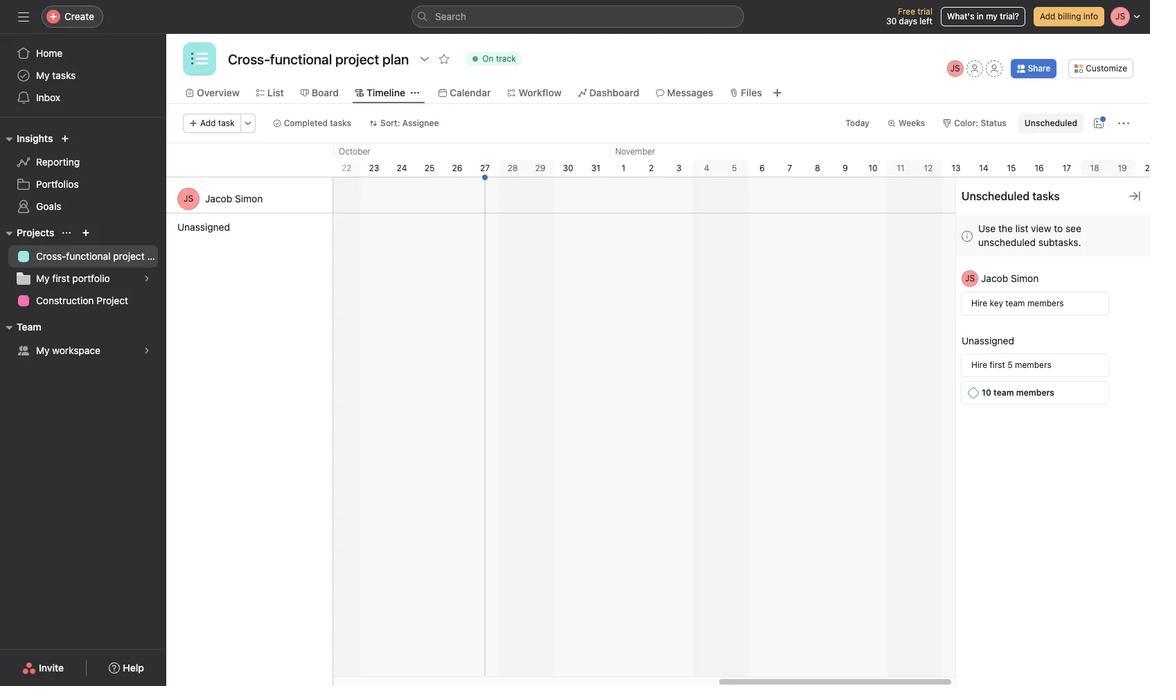 Task type: locate. For each thing, give the bounding box(es) containing it.
10 down hire first 5 members
[[982, 388, 992, 398]]

25
[[425, 163, 435, 173]]

5 right 4
[[732, 163, 737, 173]]

1 horizontal spatial 10
[[982, 388, 992, 398]]

1 horizontal spatial jacob simon
[[982, 272, 1039, 284]]

1 horizontal spatial simon
[[1011, 272, 1039, 284]]

1 my from the top
[[36, 69, 50, 81]]

20
[[1146, 163, 1151, 173]]

unscheduled up 16
[[1025, 118, 1078, 128]]

members up 10 team members
[[1016, 360, 1052, 370]]

my first portfolio link
[[8, 268, 158, 290]]

tasks down 16
[[1033, 190, 1060, 202]]

calendar
[[450, 87, 491, 98]]

0 horizontal spatial jacob
[[205, 193, 232, 204]]

messages
[[667, 87, 714, 98]]

10
[[869, 163, 878, 173], [982, 388, 992, 398]]

0 vertical spatial tasks
[[52, 69, 76, 81]]

tasks inside dropdown button
[[330, 118, 352, 128]]

more actions image
[[244, 119, 252, 128]]

members down hire first 5 members
[[1017, 388, 1055, 398]]

reporting
[[36, 156, 80, 168]]

0 horizontal spatial unassigned
[[177, 221, 230, 233]]

my up the inbox
[[36, 69, 50, 81]]

11
[[897, 163, 905, 173]]

team down hire first 5 members
[[994, 388, 1015, 398]]

customize
[[1086, 63, 1128, 73]]

first inside projects element
[[52, 272, 70, 284]]

construction project link
[[8, 290, 158, 312]]

invite button
[[13, 656, 73, 681]]

color:
[[955, 118, 979, 128]]

1 vertical spatial add
[[200, 118, 216, 128]]

workflow
[[519, 87, 562, 98]]

team
[[17, 321, 41, 333]]

members for hire key team members
[[1028, 298, 1065, 308]]

2 horizontal spatial tasks
[[1033, 190, 1060, 202]]

my inside my first portfolio link
[[36, 272, 50, 284]]

november 1
[[616, 146, 656, 173]]

calendar link
[[439, 85, 491, 101]]

left
[[920, 16, 933, 26]]

0 horizontal spatial 5
[[732, 163, 737, 173]]

unscheduled for unscheduled tasks
[[962, 190, 1030, 202]]

0 horizontal spatial js
[[184, 193, 193, 204]]

tasks inside global element
[[52, 69, 76, 81]]

js inside the js button
[[951, 63, 961, 73]]

2 hire from the top
[[972, 360, 988, 370]]

sort: assignee
[[381, 118, 439, 128]]

trial
[[918, 6, 933, 17]]

my
[[36, 69, 50, 81], [36, 272, 50, 284], [36, 345, 50, 356]]

0 horizontal spatial first
[[52, 272, 70, 284]]

hire left key
[[972, 298, 988, 308]]

1 vertical spatial team
[[994, 388, 1015, 398]]

sort:
[[381, 118, 400, 128]]

1 vertical spatial first
[[990, 360, 1006, 370]]

first up the construction
[[52, 272, 70, 284]]

0 horizontal spatial tasks
[[52, 69, 76, 81]]

17
[[1063, 163, 1072, 173]]

unscheduled
[[979, 236, 1036, 248]]

0 horizontal spatial add
[[200, 118, 216, 128]]

1 hire from the top
[[972, 298, 988, 308]]

portfolio
[[72, 272, 110, 284]]

members
[[1028, 298, 1065, 308], [1016, 360, 1052, 370], [1017, 388, 1055, 398]]

30
[[887, 16, 897, 26], [563, 163, 574, 173]]

0 horizontal spatial 10
[[869, 163, 878, 173]]

my for my tasks
[[36, 69, 50, 81]]

projects button
[[0, 225, 54, 241]]

1 horizontal spatial js
[[951, 63, 961, 73]]

my workspace link
[[8, 340, 158, 362]]

on
[[483, 53, 494, 64]]

0 vertical spatial 5
[[732, 163, 737, 173]]

10 left the 11
[[869, 163, 878, 173]]

members for hire first 5 members
[[1016, 360, 1052, 370]]

1 vertical spatial members
[[1016, 360, 1052, 370]]

use the list view to see unscheduled subtasks.
[[979, 223, 1082, 248]]

13
[[952, 163, 961, 173]]

1 vertical spatial jacob simon
[[982, 272, 1039, 284]]

cross-functional project plan link
[[8, 245, 166, 268]]

1 vertical spatial unscheduled
[[962, 190, 1030, 202]]

goals link
[[8, 195, 158, 218]]

weeks
[[899, 118, 926, 128]]

30 left days
[[887, 16, 897, 26]]

1 horizontal spatial 30
[[887, 16, 897, 26]]

use
[[979, 223, 996, 234]]

tasks up october
[[330, 118, 352, 128]]

2 horizontal spatial js
[[966, 273, 975, 284]]

0 vertical spatial js
[[951, 63, 961, 73]]

overview link
[[186, 85, 240, 101]]

2 vertical spatial my
[[36, 345, 50, 356]]

cross-
[[36, 250, 66, 262]]

on track
[[483, 53, 516, 64]]

add left billing
[[1040, 11, 1056, 21]]

members right key
[[1028, 298, 1065, 308]]

share button
[[1011, 59, 1057, 78]]

tab actions image
[[411, 89, 419, 97]]

tasks
[[52, 69, 76, 81], [330, 118, 352, 128], [1033, 190, 1060, 202]]

free
[[898, 6, 916, 17]]

jacob simon
[[205, 193, 263, 204], [982, 272, 1039, 284]]

reporting link
[[8, 151, 158, 173]]

create
[[64, 10, 94, 22]]

1
[[622, 163, 626, 173]]

0 vertical spatial my
[[36, 69, 50, 81]]

files link
[[730, 85, 762, 101]]

list
[[267, 87, 284, 98]]

14
[[980, 163, 989, 173]]

0 vertical spatial unassigned
[[177, 221, 230, 233]]

status
[[981, 118, 1007, 128]]

1 horizontal spatial tasks
[[330, 118, 352, 128]]

first
[[52, 272, 70, 284], [990, 360, 1006, 370]]

unscheduled for unscheduled
[[1025, 118, 1078, 128]]

1 horizontal spatial first
[[990, 360, 1006, 370]]

1 vertical spatial simon
[[1011, 272, 1039, 284]]

0 vertical spatial jacob
[[205, 193, 232, 204]]

1 horizontal spatial 5
[[1008, 360, 1013, 370]]

0 vertical spatial add
[[1040, 11, 1056, 21]]

2 vertical spatial tasks
[[1033, 190, 1060, 202]]

show options image
[[420, 53, 431, 64]]

insights element
[[0, 126, 166, 220]]

first up 10 team members
[[990, 360, 1006, 370]]

add for add task
[[200, 118, 216, 128]]

my down cross-
[[36, 272, 50, 284]]

unscheduled tasks
[[962, 190, 1060, 202]]

12
[[924, 163, 933, 173]]

1 horizontal spatial add
[[1040, 11, 1056, 21]]

10 team members
[[982, 388, 1055, 398]]

unscheduled down 14
[[962, 190, 1030, 202]]

more actions image
[[1119, 118, 1130, 129]]

2 vertical spatial js
[[966, 273, 975, 284]]

portfolios link
[[8, 173, 158, 195]]

0 horizontal spatial 30
[[563, 163, 574, 173]]

tasks down home
[[52, 69, 76, 81]]

0 vertical spatial members
[[1028, 298, 1065, 308]]

0 vertical spatial hire
[[972, 298, 988, 308]]

trial?
[[1000, 11, 1020, 21]]

8
[[815, 163, 821, 173]]

help
[[123, 662, 144, 674]]

0 horizontal spatial simon
[[235, 193, 263, 204]]

1 vertical spatial jacob
[[982, 272, 1009, 284]]

30 left 31
[[563, 163, 574, 173]]

18
[[1091, 163, 1100, 173]]

1 vertical spatial 10
[[982, 388, 992, 398]]

None text field
[[225, 46, 413, 71]]

1 vertical spatial unassigned
[[962, 335, 1015, 347]]

hire
[[972, 298, 988, 308], [972, 360, 988, 370]]

my down team
[[36, 345, 50, 356]]

my inside the 'my tasks' link
[[36, 69, 50, 81]]

search list box
[[412, 6, 745, 28]]

global element
[[0, 34, 166, 117]]

0 vertical spatial 30
[[887, 16, 897, 26]]

0 vertical spatial simon
[[235, 193, 263, 204]]

see
[[1066, 223, 1082, 234]]

28
[[508, 163, 518, 173]]

1 vertical spatial hire
[[972, 360, 988, 370]]

my tasks link
[[8, 64, 158, 87]]

files
[[741, 87, 762, 98]]

15
[[1008, 163, 1017, 173]]

completed tasks
[[284, 118, 352, 128]]

0 horizontal spatial jacob simon
[[205, 193, 263, 204]]

overview
[[197, 87, 240, 98]]

3 my from the top
[[36, 345, 50, 356]]

portfolios
[[36, 178, 79, 190]]

1 horizontal spatial unassigned
[[962, 335, 1015, 347]]

0 vertical spatial jacob simon
[[205, 193, 263, 204]]

hire up 10 team members
[[972, 360, 988, 370]]

add left task
[[200, 118, 216, 128]]

9
[[843, 163, 848, 173]]

1 horizontal spatial jacob
[[982, 272, 1009, 284]]

5 up 10 team members
[[1008, 360, 1013, 370]]

hide sidebar image
[[18, 11, 29, 22]]

tasks for completed tasks
[[330, 118, 352, 128]]

1 vertical spatial js
[[184, 193, 193, 204]]

show options, current sort, top image
[[63, 229, 71, 237]]

unscheduled inside dropdown button
[[1025, 118, 1078, 128]]

0 vertical spatial 10
[[869, 163, 878, 173]]

1 vertical spatial tasks
[[330, 118, 352, 128]]

1 vertical spatial my
[[36, 272, 50, 284]]

0 vertical spatial unscheduled
[[1025, 118, 1078, 128]]

0 vertical spatial first
[[52, 272, 70, 284]]

my inside my workspace link
[[36, 345, 50, 356]]

2 my from the top
[[36, 272, 50, 284]]

team right key
[[1006, 298, 1026, 308]]

home link
[[8, 42, 158, 64]]



Task type: describe. For each thing, give the bounding box(es) containing it.
plan
[[147, 250, 166, 262]]

add task button
[[183, 114, 241, 133]]

hire for hire key team members
[[972, 298, 988, 308]]

what's
[[948, 11, 975, 21]]

construction project
[[36, 295, 128, 306]]

dashboard
[[590, 87, 640, 98]]

2 vertical spatial members
[[1017, 388, 1055, 398]]

home
[[36, 47, 63, 59]]

7
[[788, 163, 793, 173]]

first for hire
[[990, 360, 1006, 370]]

key
[[990, 298, 1004, 308]]

22
[[342, 163, 352, 173]]

jacob simon for unassigned
[[205, 193, 263, 204]]

29
[[536, 163, 546, 173]]

list
[[1016, 223, 1029, 234]]

to
[[1055, 223, 1064, 234]]

workspace
[[52, 345, 100, 356]]

30 inside free trial 30 days left
[[887, 16, 897, 26]]

sort: assignee button
[[363, 114, 445, 133]]

insights button
[[0, 130, 53, 147]]

js for hire key team members
[[966, 273, 975, 284]]

add billing info button
[[1034, 7, 1105, 26]]

info
[[1084, 11, 1099, 21]]

share
[[1029, 63, 1051, 73]]

new image
[[61, 134, 70, 143]]

functional
[[66, 250, 111, 262]]

completed
[[284, 118, 328, 128]]

new project or portfolio image
[[82, 229, 90, 237]]

10 for 10 team members
[[982, 388, 992, 398]]

team button
[[0, 319, 41, 336]]

4
[[704, 163, 710, 173]]

10 for 10
[[869, 163, 878, 173]]

the
[[999, 223, 1013, 234]]

jacob for unassigned
[[205, 193, 232, 204]]

see details, my first portfolio image
[[143, 275, 151, 283]]

my workspace
[[36, 345, 100, 356]]

hire for hire first 5 members
[[972, 360, 988, 370]]

goals
[[36, 200, 61, 212]]

add tab image
[[772, 87, 783, 98]]

jacob simon for hire key team members
[[982, 272, 1039, 284]]

tasks for my tasks
[[52, 69, 76, 81]]

simon for unassigned
[[235, 193, 263, 204]]

weeks button
[[882, 114, 932, 133]]

board link
[[301, 85, 339, 101]]

task
[[218, 118, 235, 128]]

customize button
[[1069, 59, 1134, 78]]

projects element
[[0, 220, 166, 315]]

my first portfolio
[[36, 272, 110, 284]]

js for unassigned
[[184, 193, 193, 204]]

october
[[339, 146, 371, 157]]

24
[[397, 163, 407, 173]]

19
[[1118, 163, 1128, 173]]

hire first 5 members
[[972, 360, 1052, 370]]

project
[[113, 250, 145, 262]]

teams element
[[0, 315, 166, 365]]

list image
[[191, 51, 208, 67]]

track
[[496, 53, 516, 64]]

my for my workspace
[[36, 345, 50, 356]]

close details image
[[1130, 191, 1141, 202]]

0 vertical spatial team
[[1006, 298, 1026, 308]]

27
[[480, 163, 490, 173]]

1 vertical spatial 5
[[1008, 360, 1013, 370]]

jacob for hire key team members
[[982, 272, 1009, 284]]

completed tasks button
[[267, 114, 358, 133]]

color: status
[[955, 118, 1007, 128]]

subtasks.
[[1039, 236, 1082, 248]]

add task
[[200, 118, 235, 128]]

16
[[1035, 163, 1044, 173]]

on track button
[[460, 49, 528, 69]]

save options image
[[1094, 118, 1105, 129]]

first for my
[[52, 272, 70, 284]]

inbox link
[[8, 87, 158, 109]]

unscheduled button
[[1019, 114, 1084, 133]]

inbox
[[36, 92, 60, 103]]

hire key team members
[[972, 298, 1065, 308]]

1 vertical spatial 30
[[563, 163, 574, 173]]

simon for hire key team members
[[1011, 272, 1039, 284]]

dashboard link
[[579, 85, 640, 101]]

23
[[369, 163, 379, 173]]

construction
[[36, 295, 94, 306]]

add to starred image
[[439, 53, 450, 64]]

my
[[987, 11, 998, 21]]

days
[[900, 16, 918, 26]]

board
[[312, 87, 339, 98]]

november
[[616, 146, 656, 157]]

see details, my workspace image
[[143, 347, 151, 355]]

3
[[677, 163, 682, 173]]

cross-functional project plan
[[36, 250, 166, 262]]

view
[[1032, 223, 1052, 234]]

tasks for unscheduled tasks
[[1033, 190, 1060, 202]]

add billing info
[[1040, 11, 1099, 21]]

my for my first portfolio
[[36, 272, 50, 284]]

add for add billing info
[[1040, 11, 1056, 21]]

billing
[[1058, 11, 1082, 21]]

invite
[[39, 662, 64, 674]]

2
[[649, 163, 654, 173]]

31
[[592, 163, 601, 173]]

projects
[[17, 227, 54, 238]]

create button
[[42, 6, 103, 28]]



Task type: vqa. For each thing, say whether or not it's contained in the screenshot.
Messages
yes



